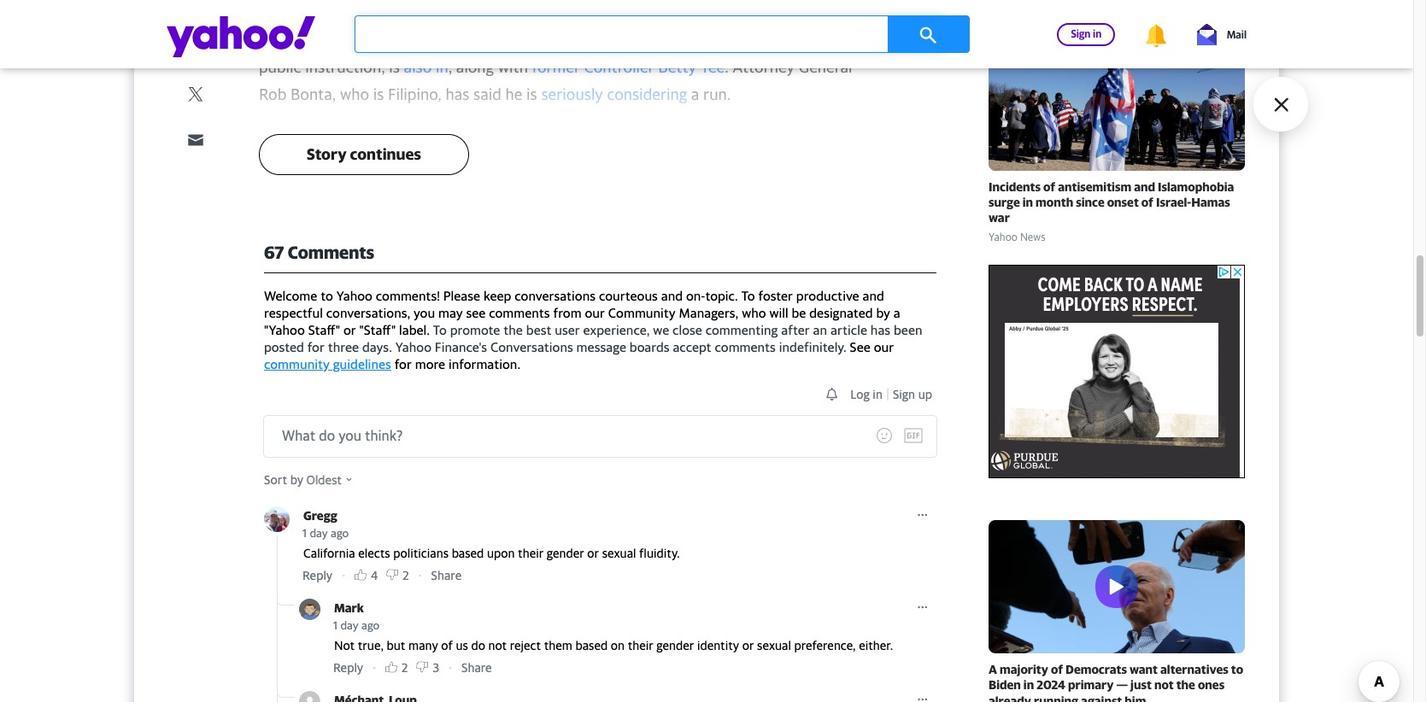 Task type: vqa. For each thing, say whether or not it's contained in the screenshot.
the announce
yes



Task type: describe. For each thing, give the bounding box(es) containing it.
her candidacy just a few months into newsom's second term. tony thurmond, the black state superintendent of public instruction, is
[[259, 3, 866, 76]]

a inside her candidacy just a few months into newsom's second term. tony thurmond, the black state superintendent of public instruction, is
[[804, 3, 812, 20]]

formally announce link
[[539, 3, 669, 20]]

eleni
[[315, 3, 348, 20]]

former
[[532, 58, 580, 76]]

Search query text field
[[355, 15, 945, 53]]

just inside a majority of democrats want alternatives to biden in 2024 primary — just not the ones already running against him
[[1131, 678, 1152, 693]]

him
[[1125, 693, 1146, 702]]

since
[[1076, 195, 1105, 210]]

lt.
[[259, 3, 276, 20]]

continues
[[350, 145, 421, 163]]

also in , along with former controller betty yee
[[404, 58, 725, 76]]

alternatives
[[1160, 663, 1229, 677]]

seriously considering a run.
[[541, 86, 731, 104]]

ones
[[1198, 678, 1225, 693]]

black
[[660, 30, 697, 48]]

a majority of democrats want alternatives to biden in 2024 primary — just not the ones already running against him link
[[989, 663, 1245, 702]]

in right sign
[[1093, 27, 1102, 40]]

. attorney general rob bonta, who is filipino, has said he is
[[259, 58, 852, 104]]

few
[[816, 3, 841, 20]]

was
[[430, 3, 457, 20]]

second
[[421, 30, 470, 48]]

0 vertical spatial news
[[1036, 4, 1061, 17]]

of inside her candidacy just a few months into newsom's second term. tony thurmond, the black state superintendent of public instruction, is
[[851, 30, 866, 48]]

yee
[[700, 58, 725, 76]]

in inside a majority of democrats want alternatives to biden in 2024 primary — just not the ones already running against him
[[1024, 678, 1034, 693]]

already
[[989, 693, 1031, 702]]

of up month
[[1043, 180, 1056, 194]]

to inside a majority of democrats want alternatives to biden in 2024 primary — just not the ones already running against him
[[1231, 663, 1243, 677]]

mail link
[[1197, 23, 1247, 45]]

sign
[[1071, 27, 1091, 40]]

0 horizontal spatial is
[[373, 86, 384, 104]]

yahoo
[[989, 231, 1018, 244]]

incidents
[[989, 180, 1041, 194]]

want
[[1130, 663, 1158, 677]]

a
[[989, 663, 997, 677]]

considering
[[607, 86, 687, 104]]

islamophobia
[[1158, 180, 1234, 194]]

.
[[725, 58, 729, 76]]

israel-
[[1156, 195, 1191, 210]]

majority
[[1000, 663, 1048, 677]]

of down and
[[1142, 195, 1154, 210]]

advertisement region
[[989, 265, 1245, 479]]

public
[[259, 58, 301, 76]]

,
[[448, 58, 452, 76]]

0 horizontal spatial the
[[461, 3, 484, 20]]

just inside her candidacy just a few months into newsom's second term. tony thurmond, the black state superintendent of public instruction, is
[[774, 3, 800, 20]]

onset
[[1107, 195, 1139, 210]]

seriously considering link
[[541, 86, 687, 104]]

superintendent
[[740, 30, 847, 48]]

he
[[505, 86, 522, 104]]

bonta,
[[290, 86, 336, 104]]

0 vertical spatial to
[[521, 3, 536, 20]]

primary
[[1068, 678, 1114, 693]]

general
[[799, 58, 852, 76]]

attorney
[[733, 58, 795, 76]]

incidents of antisemitism and islamophobia surge in month since onset of israel-hamas war yahoo news
[[989, 180, 1234, 244]]

not
[[1154, 678, 1174, 693]]

sign in
[[1071, 27, 1102, 40]]

first
[[488, 3, 517, 20]]

into
[[316, 30, 343, 48]]

said
[[473, 86, 501, 104]]

sign in link
[[1057, 23, 1115, 46]]

New! search field
[[355, 15, 970, 53]]



Task type: locate. For each thing, give the bounding box(es) containing it.
1 vertical spatial the
[[633, 30, 656, 48]]

of up 2024
[[1051, 663, 1063, 677]]

along
[[456, 58, 494, 76]]

0 vertical spatial a
[[804, 3, 812, 20]]

2 horizontal spatial the
[[1176, 678, 1195, 693]]

in
[[1093, 27, 1102, 40], [436, 58, 448, 76], [1023, 195, 1033, 210], [1024, 678, 1034, 693]]

news inside incidents of antisemitism and islamophobia surge in month since onset of israel-hamas war yahoo news
[[1020, 231, 1046, 244]]

with
[[498, 58, 528, 76]]

1 vertical spatial just
[[1131, 678, 1152, 693]]

who
[[340, 86, 369, 104]]

just
[[774, 3, 800, 20], [1131, 678, 1152, 693]]

0 vertical spatial just
[[774, 3, 800, 20]]

a majority of democrats want alternatives to biden in 2024 primary — just not the ones already running against him
[[989, 663, 1243, 702]]

incidents of antisemitism and islamophobia surge in month since onset of israel-hamas war link
[[989, 180, 1245, 226]]

tony
[[516, 30, 549, 48]]

the right was
[[461, 3, 484, 20]]

kounalakis
[[352, 3, 426, 20]]

against
[[1081, 693, 1122, 702]]

toolbar containing sign in
[[1030, 21, 1247, 48]]

run.
[[703, 86, 731, 104]]

mail
[[1227, 28, 1247, 41]]

antisemitism
[[1058, 180, 1132, 194]]

war
[[989, 211, 1010, 225]]

0 horizontal spatial to
[[521, 3, 536, 20]]

buzzfeed
[[989, 4, 1033, 17]]

the
[[461, 3, 484, 20], [633, 30, 656, 48], [1176, 678, 1195, 693]]

story continues
[[307, 145, 421, 163]]

lt. gov. eleni kounalakis was the first to formally announce
[[259, 3, 669, 20]]

new!
[[945, 15, 970, 29]]

rob
[[259, 86, 287, 104]]

1 vertical spatial news
[[1020, 231, 1046, 244]]

announce
[[601, 3, 669, 20]]

2024
[[1037, 678, 1066, 693]]

the down the announce
[[633, 30, 656, 48]]

just up him
[[1131, 678, 1152, 693]]

state
[[701, 30, 736, 48]]

0 vertical spatial the
[[461, 3, 484, 20]]

news
[[1036, 4, 1061, 17], [1020, 231, 1046, 244]]

gov.
[[280, 3, 311, 20]]

0 horizontal spatial just
[[774, 3, 800, 20]]

a
[[804, 3, 812, 20], [691, 86, 699, 104]]

to right first
[[521, 3, 536, 20]]

in down majority
[[1024, 678, 1034, 693]]

in inside incidents of antisemitism and islamophobia surge in month since onset of israel-hamas war yahoo news
[[1023, 195, 1033, 210]]

story continues button
[[259, 134, 469, 175]]

1 horizontal spatial to
[[1231, 663, 1243, 677]]

in down incidents
[[1023, 195, 1033, 210]]

months
[[259, 30, 312, 48]]

her
[[673, 3, 696, 20]]

also in link
[[404, 58, 448, 76]]

is
[[389, 58, 400, 76], [373, 86, 384, 104], [526, 86, 537, 104]]

and
[[1134, 180, 1155, 194]]

betty
[[658, 58, 696, 76]]

1 horizontal spatial the
[[633, 30, 656, 48]]

—
[[1116, 678, 1128, 693]]

newsom's
[[347, 30, 417, 48]]

2 vertical spatial the
[[1176, 678, 1195, 693]]

term.
[[474, 30, 512, 48]]

news right buzzfeed
[[1036, 4, 1061, 17]]

1 horizontal spatial just
[[1131, 678, 1152, 693]]

biden
[[989, 678, 1021, 693]]

just up superintendent
[[774, 3, 800, 20]]

of inside a majority of democrats want alternatives to biden in 2024 primary — just not the ones already running against him
[[1051, 663, 1063, 677]]

a left few
[[804, 3, 812, 20]]

toolbar
[[1030, 21, 1247, 48]]

to right the alternatives
[[1231, 663, 1243, 677]]

democrats
[[1066, 663, 1127, 677]]

is left also on the left top of the page
[[389, 58, 400, 76]]

0 horizontal spatial a
[[691, 86, 699, 104]]

is right he
[[526, 86, 537, 104]]

is right who
[[373, 86, 384, 104]]

buzzfeed news
[[989, 4, 1061, 17]]

filipino,
[[388, 86, 442, 104]]

running
[[1034, 693, 1078, 702]]

controller
[[584, 58, 654, 76]]

month
[[1036, 195, 1073, 210]]

the inside her candidacy just a few months into newsom's second term. tony thurmond, the black state superintendent of public instruction, is
[[633, 30, 656, 48]]

1 vertical spatial a
[[691, 86, 699, 104]]

candidacy
[[700, 3, 771, 20]]

the down the alternatives
[[1176, 678, 1195, 693]]

1 vertical spatial to
[[1231, 663, 1243, 677]]

is inside her candidacy just a few months into newsom's second term. tony thurmond, the black state superintendent of public instruction, is
[[389, 58, 400, 76]]

also
[[404, 58, 432, 76]]

of up general
[[851, 30, 866, 48]]

1 horizontal spatial a
[[804, 3, 812, 20]]

former controller betty yee link
[[532, 58, 725, 76]]

seriously
[[541, 86, 603, 104]]

news right yahoo
[[1020, 231, 1046, 244]]

2 horizontal spatial is
[[526, 86, 537, 104]]

thurmond,
[[553, 30, 629, 48]]

the inside a majority of democrats want alternatives to biden in 2024 primary — just not the ones already running against him
[[1176, 678, 1195, 693]]

has
[[446, 86, 469, 104]]

a left the run. at the top of the page
[[691, 86, 699, 104]]

surge
[[989, 195, 1020, 210]]

in right also on the left top of the page
[[436, 58, 448, 76]]

1 horizontal spatial is
[[389, 58, 400, 76]]

formally
[[539, 3, 597, 20]]

story
[[307, 145, 347, 163]]

instruction,
[[305, 58, 385, 76]]

hamas
[[1191, 195, 1230, 210]]



